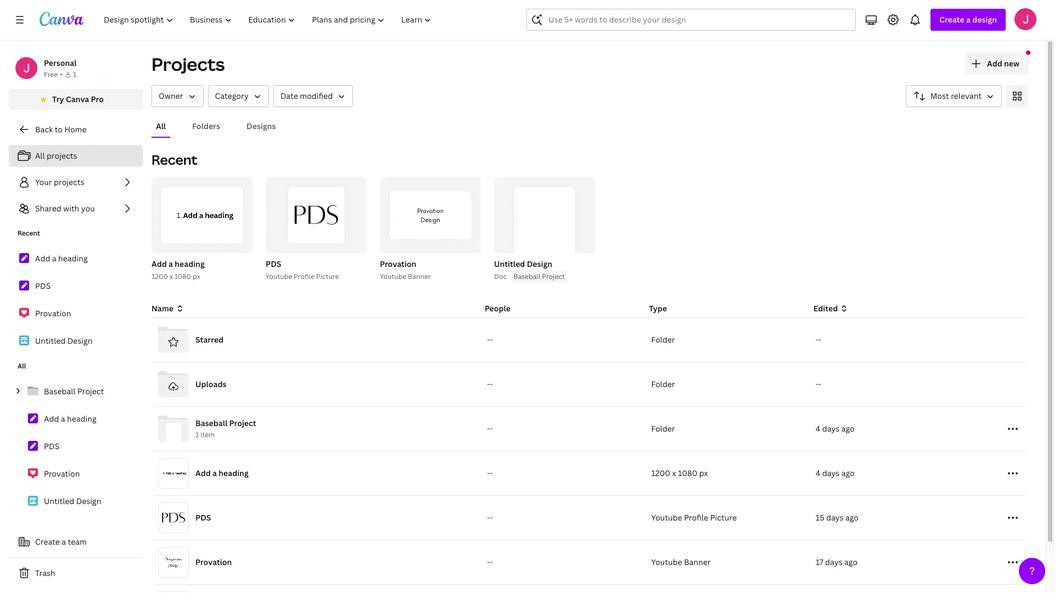 Task type: locate. For each thing, give the bounding box(es) containing it.
all
[[156, 121, 166, 131], [35, 151, 45, 161], [18, 362, 26, 371]]

folder
[[652, 335, 676, 345], [652, 379, 676, 390], [652, 424, 676, 434]]

0 vertical spatial 1080
[[175, 272, 191, 281]]

2 horizontal spatial all
[[156, 121, 166, 131]]

all button
[[152, 116, 170, 137]]

projects for your projects
[[54, 177, 84, 187]]

0 vertical spatial design
[[527, 259, 553, 269]]

back to home link
[[9, 119, 143, 141]]

baseball project link
[[9, 380, 143, 403]]

add up the name
[[152, 259, 167, 269]]

2 provation link from the top
[[9, 463, 143, 486]]

-
[[487, 335, 490, 345], [490, 335, 493, 345], [816, 335, 819, 345], [819, 335, 822, 345], [487, 379, 490, 390], [490, 379, 493, 390], [816, 379, 819, 390], [819, 379, 822, 390], [487, 424, 490, 434], [490, 424, 493, 434], [487, 468, 490, 479], [490, 468, 493, 479], [487, 513, 490, 523], [490, 513, 493, 523], [487, 557, 490, 568], [490, 557, 493, 568]]

free
[[44, 70, 58, 79]]

a down baseball project link
[[61, 414, 65, 424]]

0 vertical spatial picture
[[316, 272, 339, 281]]

your
[[35, 177, 52, 187]]

2 horizontal spatial 1
[[227, 241, 230, 248]]

1 vertical spatial project
[[77, 386, 104, 397]]

add a heading down "shared with you"
[[35, 253, 88, 264]]

0 vertical spatial untitled
[[494, 259, 525, 269]]

1 vertical spatial 4 days ago
[[816, 468, 855, 479]]

all projects link
[[9, 145, 143, 167]]

all for all button
[[156, 121, 166, 131]]

design for 2nd 'untitled design' link from the bottom
[[67, 336, 93, 346]]

0 vertical spatial add a heading link
[[9, 247, 143, 270]]

1 horizontal spatial baseball
[[196, 418, 228, 429]]

pds button
[[266, 258, 282, 271]]

0 vertical spatial profile
[[294, 272, 315, 281]]

2 4 from the top
[[816, 468, 821, 479]]

1 horizontal spatial create
[[940, 14, 965, 25]]

1 vertical spatial provation link
[[9, 463, 143, 486]]

list
[[9, 145, 143, 220], [9, 247, 143, 353], [9, 380, 143, 513]]

your projects link
[[9, 171, 143, 193]]

0 horizontal spatial baseball
[[44, 386, 76, 397]]

untitled design
[[494, 259, 553, 269], [35, 336, 93, 346], [44, 496, 101, 507]]

2 horizontal spatial baseball
[[514, 272, 541, 281]]

untitled design link up "team"
[[9, 490, 143, 513]]

1 folder from the top
[[652, 335, 676, 345]]

provation button
[[380, 258, 417, 271]]

baseball inside list
[[44, 386, 76, 397]]

0 horizontal spatial 1080
[[175, 272, 191, 281]]

1 horizontal spatial 1200
[[652, 468, 671, 479]]

0 vertical spatial provation link
[[9, 302, 143, 325]]

design up baseball project link
[[67, 336, 93, 346]]

heading
[[58, 253, 88, 264], [175, 259, 205, 269], [67, 414, 97, 424], [219, 468, 249, 479]]

px
[[193, 272, 200, 281], [700, 468, 709, 479]]

0 vertical spatial 4
[[816, 424, 821, 434]]

px inside add a heading 1200 x 1080 px
[[193, 272, 200, 281]]

1 4 from the top
[[816, 424, 821, 434]]

1 inside the baseball project 1 item
[[196, 430, 199, 440]]

days for profile
[[827, 513, 844, 523]]

0 vertical spatial baseball
[[514, 272, 541, 281]]

days for banner
[[826, 557, 843, 568]]

1 vertical spatial baseball
[[44, 386, 76, 397]]

shared
[[35, 203, 61, 214]]

1 horizontal spatial all
[[35, 151, 45, 161]]

1 vertical spatial 1
[[227, 241, 230, 248]]

0 vertical spatial project
[[542, 272, 565, 281]]

px up youtube profile picture
[[700, 468, 709, 479]]

1 vertical spatial add a heading
[[44, 414, 97, 424]]

1080 down add a heading 'button'
[[175, 272, 191, 281]]

1 vertical spatial 4
[[816, 468, 821, 479]]

1 horizontal spatial 1080
[[679, 468, 698, 479]]

profile
[[294, 272, 315, 281], [685, 513, 709, 523]]

new
[[1005, 58, 1020, 69]]

category
[[215, 91, 249, 101]]

0 vertical spatial 4 days ago
[[816, 424, 855, 434]]

0 vertical spatial recent
[[152, 151, 198, 169]]

4 days ago
[[816, 424, 855, 434], [816, 468, 855, 479]]

add a heading down item
[[196, 468, 249, 479]]

1 for 1
[[73, 70, 77, 79]]

0 horizontal spatial create
[[35, 537, 60, 547]]

days
[[823, 424, 840, 434], [823, 468, 840, 479], [827, 513, 844, 523], [826, 557, 843, 568]]

0 vertical spatial all
[[156, 121, 166, 131]]

3 list from the top
[[9, 380, 143, 513]]

projects inside your projects link
[[54, 177, 84, 187]]

add a heading down baseball project link
[[44, 414, 97, 424]]

untitled design up "team"
[[44, 496, 101, 507]]

x down add a heading 'button'
[[170, 272, 173, 281]]

youtube down pds button
[[266, 272, 292, 281]]

2 vertical spatial project
[[229, 418, 256, 429]]

projects
[[152, 52, 225, 76]]

add a heading link
[[9, 247, 143, 270], [9, 408, 143, 431]]

projects down back to home
[[47, 151, 77, 161]]

edited
[[814, 303, 839, 314]]

shared with you
[[35, 203, 95, 214]]

2 untitled design link from the top
[[9, 490, 143, 513]]

design up "team"
[[76, 496, 101, 507]]

picture
[[316, 272, 339, 281], [711, 513, 737, 523]]

2 vertical spatial design
[[76, 496, 101, 507]]

0 vertical spatial untitled design link
[[9, 330, 143, 353]]

1 vertical spatial px
[[700, 468, 709, 479]]

1 list from the top
[[9, 145, 143, 220]]

1 vertical spatial untitled
[[35, 336, 66, 346]]

starred
[[196, 335, 224, 345]]

heading down baseball project link
[[67, 414, 97, 424]]

1 right •
[[73, 70, 77, 79]]

create left "team"
[[35, 537, 60, 547]]

create left design
[[940, 14, 965, 25]]

1 vertical spatial all
[[35, 151, 45, 161]]

banner
[[408, 272, 431, 281], [685, 557, 711, 568]]

pds inside the pds youtube profile picture
[[266, 259, 282, 269]]

1 vertical spatial list
[[9, 247, 143, 353]]

2 folder from the top
[[652, 379, 676, 390]]

2 list from the top
[[9, 247, 143, 353]]

0 horizontal spatial picture
[[316, 272, 339, 281]]

untitled design link up baseball project link
[[9, 330, 143, 353]]

pds
[[266, 259, 282, 269], [35, 281, 51, 291], [44, 441, 60, 452], [196, 513, 211, 523]]

shared with you link
[[9, 198, 143, 220]]

2 vertical spatial baseball
[[196, 418, 228, 429]]

ago
[[842, 424, 855, 434], [842, 468, 855, 479], [846, 513, 859, 523], [845, 557, 858, 568]]

a
[[967, 14, 971, 25], [52, 253, 56, 264], [169, 259, 173, 269], [61, 414, 65, 424], [213, 468, 217, 479], [62, 537, 66, 547]]

banner down provation button on the left of the page
[[408, 272, 431, 281]]

px down add a heading 'button'
[[193, 272, 200, 281]]

0 horizontal spatial profile
[[294, 272, 315, 281]]

0 horizontal spatial 1200
[[152, 272, 168, 281]]

0 vertical spatial 1
[[73, 70, 77, 79]]

free •
[[44, 70, 63, 79]]

date
[[281, 91, 298, 101]]

0 horizontal spatial project
[[77, 386, 104, 397]]

x
[[170, 272, 173, 281], [673, 468, 677, 479]]

0 vertical spatial list
[[9, 145, 143, 220]]

most relevant
[[931, 91, 982, 101]]

create inside button
[[35, 537, 60, 547]]

1 horizontal spatial baseball project
[[514, 272, 565, 281]]

create a design
[[940, 14, 998, 25]]

a down item
[[213, 468, 217, 479]]

2 horizontal spatial project
[[542, 272, 565, 281]]

0 horizontal spatial 1
[[73, 70, 77, 79]]

project inside list
[[77, 386, 104, 397]]

add a heading
[[35, 253, 88, 264], [44, 414, 97, 424], [196, 468, 249, 479]]

0 vertical spatial pds link
[[9, 275, 143, 298]]

1 vertical spatial untitled design
[[35, 336, 93, 346]]

1 vertical spatial profile
[[685, 513, 709, 523]]

designs button
[[242, 116, 280, 137]]

add
[[988, 58, 1003, 69], [35, 253, 50, 264], [152, 259, 167, 269], [44, 414, 59, 424], [196, 468, 211, 479]]

baseball project 1 item
[[196, 418, 256, 440]]

0 vertical spatial folder
[[652, 335, 676, 345]]

0 vertical spatial 1200
[[152, 272, 168, 281]]

0 vertical spatial banner
[[408, 272, 431, 281]]

uploads
[[196, 379, 227, 390]]

2 vertical spatial 1
[[196, 430, 199, 440]]

projects right your
[[54, 177, 84, 187]]

heading down shared with you link
[[58, 253, 88, 264]]

2 vertical spatial folder
[[652, 424, 676, 434]]

untitled design up the baseball project button
[[494, 259, 553, 269]]

add a heading link down baseball project link
[[9, 408, 143, 431]]

0 vertical spatial x
[[170, 272, 173, 281]]

all projects
[[35, 151, 77, 161]]

a left design
[[967, 14, 971, 25]]

project inside button
[[542, 272, 565, 281]]

provation
[[380, 259, 417, 269], [35, 308, 71, 319], [44, 469, 80, 479], [196, 557, 232, 568]]

1 left of on the top left of the page
[[227, 241, 230, 248]]

1 vertical spatial folder
[[652, 379, 676, 390]]

0 vertical spatial add a heading
[[35, 253, 88, 264]]

days for x
[[823, 468, 840, 479]]

recent down all button
[[152, 151, 198, 169]]

1 horizontal spatial project
[[229, 418, 256, 429]]

2 vertical spatial list
[[9, 380, 143, 513]]

None search field
[[527, 9, 857, 31]]

1 4 days ago from the top
[[816, 424, 855, 434]]

create
[[940, 14, 965, 25], [35, 537, 60, 547]]

add a heading link down shared with you link
[[9, 247, 143, 270]]

list containing baseball project
[[9, 380, 143, 513]]

untitled design link
[[9, 330, 143, 353], [9, 490, 143, 513]]

17
[[816, 557, 824, 568]]

0 vertical spatial baseball project
[[514, 272, 565, 281]]

0 horizontal spatial x
[[170, 272, 173, 281]]

1 horizontal spatial 1
[[196, 430, 199, 440]]

1 vertical spatial x
[[673, 468, 677, 479]]

1 vertical spatial projects
[[54, 177, 84, 187]]

all inside all projects link
[[35, 151, 45, 161]]

1200
[[152, 272, 168, 281], [652, 468, 671, 479]]

provation link
[[9, 302, 143, 325], [9, 463, 143, 486]]

pro
[[91, 94, 104, 104]]

1080 up youtube profile picture
[[679, 468, 698, 479]]

baseball
[[514, 272, 541, 281], [44, 386, 76, 397], [196, 418, 228, 429]]

2 vertical spatial untitled
[[44, 496, 74, 507]]

back
[[35, 124, 53, 135]]

0 horizontal spatial px
[[193, 272, 200, 281]]

1 vertical spatial recent
[[18, 229, 40, 238]]

1 vertical spatial design
[[67, 336, 93, 346]]

profile inside the pds youtube profile picture
[[294, 272, 315, 281]]

Owner button
[[152, 85, 204, 107]]

create a design button
[[931, 9, 1007, 31]]

add new button
[[966, 53, 1029, 75]]

0 vertical spatial px
[[193, 272, 200, 281]]

3 folder from the top
[[652, 424, 676, 434]]

provation youtube banner
[[380, 259, 431, 281]]

heading inside add a heading 1200 x 1080 px
[[175, 259, 205, 269]]

add left new
[[988, 58, 1003, 69]]

1 vertical spatial untitled design link
[[9, 490, 143, 513]]

1 horizontal spatial profile
[[685, 513, 709, 523]]

1 vertical spatial baseball project
[[44, 386, 104, 397]]

add inside dropdown button
[[988, 58, 1003, 69]]

ago for x
[[842, 468, 855, 479]]

0 horizontal spatial baseball project
[[44, 386, 104, 397]]

1
[[73, 70, 77, 79], [227, 241, 230, 248], [196, 430, 199, 440]]

1 provation link from the top
[[9, 302, 143, 325]]

1 vertical spatial add a heading link
[[9, 408, 143, 431]]

projects
[[47, 151, 77, 161], [54, 177, 84, 187]]

all inside all button
[[156, 121, 166, 131]]

2 vertical spatial untitled design
[[44, 496, 101, 507]]

1 vertical spatial 1200
[[652, 468, 671, 479]]

add inside add a heading 1200 x 1080 px
[[152, 259, 167, 269]]

heading up the name 'button' at left
[[175, 259, 205, 269]]

design
[[527, 259, 553, 269], [67, 336, 93, 346], [76, 496, 101, 507]]

1 vertical spatial picture
[[711, 513, 737, 523]]

try
[[52, 94, 64, 104]]

x up youtube profile picture
[[673, 468, 677, 479]]

recent down shared
[[18, 229, 40, 238]]

design up the baseball project button
[[527, 259, 553, 269]]

create inside dropdown button
[[940, 14, 965, 25]]

1 pds link from the top
[[9, 275, 143, 298]]

2 vertical spatial all
[[18, 362, 26, 371]]

a up the name 'button' at left
[[169, 259, 173, 269]]

a left "team"
[[62, 537, 66, 547]]

1 vertical spatial pds link
[[9, 435, 143, 458]]

0 horizontal spatial all
[[18, 362, 26, 371]]

4
[[816, 424, 821, 434], [816, 468, 821, 479]]

0 vertical spatial create
[[940, 14, 965, 25]]

pds youtube profile picture
[[266, 259, 339, 281]]

1 vertical spatial create
[[35, 537, 60, 547]]

with
[[63, 203, 79, 214]]

x inside add a heading 1200 x 1080 px
[[170, 272, 173, 281]]

untitled
[[494, 259, 525, 269], [35, 336, 66, 346], [44, 496, 74, 507]]

name
[[152, 303, 174, 314]]

1 horizontal spatial x
[[673, 468, 677, 479]]

projects inside all projects link
[[47, 151, 77, 161]]

untitled design up baseball project link
[[35, 336, 93, 346]]

youtube down provation button on the left of the page
[[380, 272, 407, 281]]

2 4 days ago from the top
[[816, 468, 855, 479]]

1 left item
[[196, 430, 199, 440]]

--
[[487, 335, 493, 345], [816, 335, 822, 345], [487, 379, 493, 390], [816, 379, 822, 390], [487, 424, 493, 434], [487, 468, 493, 479], [487, 513, 493, 523], [487, 557, 493, 568]]

untitled design for 2nd 'untitled design' link from the top of the page
[[44, 496, 101, 507]]

0 horizontal spatial banner
[[408, 272, 431, 281]]

1 horizontal spatial banner
[[685, 557, 711, 568]]

baseball project inside button
[[514, 272, 565, 281]]

recent
[[152, 151, 198, 169], [18, 229, 40, 238]]

untitled inside button
[[494, 259, 525, 269]]

banner down youtube profile picture
[[685, 557, 711, 568]]

youtube profile picture
[[652, 513, 737, 523]]

design for 2nd 'untitled design' link from the top of the page
[[76, 496, 101, 507]]

modified
[[300, 91, 333, 101]]

youtube inside the pds youtube profile picture
[[266, 272, 292, 281]]

0 vertical spatial projects
[[47, 151, 77, 161]]



Task type: describe. For each thing, give the bounding box(es) containing it.
1200 inside add a heading 1200 x 1080 px
[[152, 272, 168, 281]]

1 horizontal spatial picture
[[711, 513, 737, 523]]

your projects
[[35, 177, 84, 187]]

1 vertical spatial banner
[[685, 557, 711, 568]]

top level navigation element
[[97, 9, 441, 31]]

you
[[81, 203, 95, 214]]

1 vertical spatial 1080
[[679, 468, 698, 479]]

project inside the baseball project 1 item
[[229, 418, 256, 429]]

james peterson image
[[1015, 8, 1037, 30]]

ago for profile
[[846, 513, 859, 523]]

17 days ago
[[816, 557, 858, 568]]

15 days ago
[[816, 513, 859, 523]]

home
[[64, 124, 87, 135]]

add down item
[[196, 468, 211, 479]]

trash link
[[9, 563, 143, 585]]

design inside button
[[527, 259, 553, 269]]

doc
[[494, 272, 507, 281]]

a inside dropdown button
[[967, 14, 971, 25]]

folders button
[[188, 116, 225, 137]]

to
[[55, 124, 63, 135]]

youtube banner
[[652, 557, 711, 568]]

ago for banner
[[845, 557, 858, 568]]

4 days ago for folder
[[816, 424, 855, 434]]

canva
[[66, 94, 89, 104]]

provation inside provation youtube banner
[[380, 259, 417, 269]]

baseball project inside list
[[44, 386, 104, 397]]

item
[[201, 430, 215, 440]]

Sort by button
[[906, 85, 1003, 107]]

add new
[[988, 58, 1020, 69]]

edited button
[[814, 303, 970, 315]]

owner
[[159, 91, 183, 101]]

2 add a heading link from the top
[[9, 408, 143, 431]]

all for all projects
[[35, 151, 45, 161]]

projects for all projects
[[47, 151, 77, 161]]

create for create a team
[[35, 537, 60, 547]]

name button
[[152, 303, 185, 315]]

team
[[68, 537, 87, 547]]

youtube down youtube profile picture
[[652, 557, 683, 568]]

1200 x 1080 px
[[652, 468, 709, 479]]

1 add a heading link from the top
[[9, 247, 143, 270]]

create a team
[[35, 537, 87, 547]]

try canva pro button
[[9, 89, 143, 110]]

0 horizontal spatial recent
[[18, 229, 40, 238]]

list containing add a heading
[[9, 247, 143, 353]]

picture inside the pds youtube profile picture
[[316, 272, 339, 281]]

0 vertical spatial untitled design
[[494, 259, 553, 269]]

Search search field
[[549, 9, 835, 30]]

banner inside provation youtube banner
[[408, 272, 431, 281]]

•
[[60, 70, 63, 79]]

of
[[232, 241, 240, 248]]

people
[[485, 303, 511, 314]]

youtube down 1200 x 1080 px
[[652, 513, 683, 523]]

1 horizontal spatial recent
[[152, 151, 198, 169]]

a inside button
[[62, 537, 66, 547]]

trash
[[35, 568, 55, 579]]

2
[[242, 241, 245, 248]]

baseball project button
[[512, 271, 568, 282]]

2 vertical spatial add a heading
[[196, 468, 249, 479]]

1 untitled design link from the top
[[9, 330, 143, 353]]

designs
[[247, 121, 276, 131]]

back to home
[[35, 124, 87, 135]]

list containing all projects
[[9, 145, 143, 220]]

2 pds link from the top
[[9, 435, 143, 458]]

type
[[650, 303, 668, 314]]

personal
[[44, 58, 77, 68]]

add a heading button
[[152, 258, 205, 271]]

4 for 1200 x 1080 px
[[816, 468, 821, 479]]

try canva pro
[[52, 94, 104, 104]]

folder for uploads
[[652, 379, 676, 390]]

Category button
[[208, 85, 269, 107]]

folders
[[192, 121, 220, 131]]

create for create a design
[[940, 14, 965, 25]]

untitled design button
[[494, 258, 553, 271]]

add down baseball project link
[[44, 414, 59, 424]]

baseball inside button
[[514, 272, 541, 281]]

design
[[973, 14, 998, 25]]

Date modified button
[[273, 85, 353, 107]]

date modified
[[281, 91, 333, 101]]

heading down the baseball project 1 item in the left bottom of the page
[[219, 468, 249, 479]]

create a team button
[[9, 531, 143, 553]]

add down shared
[[35, 253, 50, 264]]

a down shared
[[52, 253, 56, 264]]

baseball inside the baseball project 1 item
[[196, 418, 228, 429]]

1080 inside add a heading 1200 x 1080 px
[[175, 272, 191, 281]]

1 horizontal spatial px
[[700, 468, 709, 479]]

relevant
[[952, 91, 982, 101]]

add a heading 1200 x 1080 px
[[152, 259, 205, 281]]

4 days ago for 1200 x 1080 px
[[816, 468, 855, 479]]

4 for folder
[[816, 424, 821, 434]]

a inside add a heading 1200 x 1080 px
[[169, 259, 173, 269]]

1 of 2
[[227, 241, 245, 248]]

1 for 1 of 2
[[227, 241, 230, 248]]

folder for starred
[[652, 335, 676, 345]]

untitled design for 2nd 'untitled design' link from the bottom
[[35, 336, 93, 346]]

15
[[816, 513, 825, 523]]

most
[[931, 91, 950, 101]]

youtube inside provation youtube banner
[[380, 272, 407, 281]]



Task type: vqa. For each thing, say whether or not it's contained in the screenshot.
the Me thinking Meme
no



